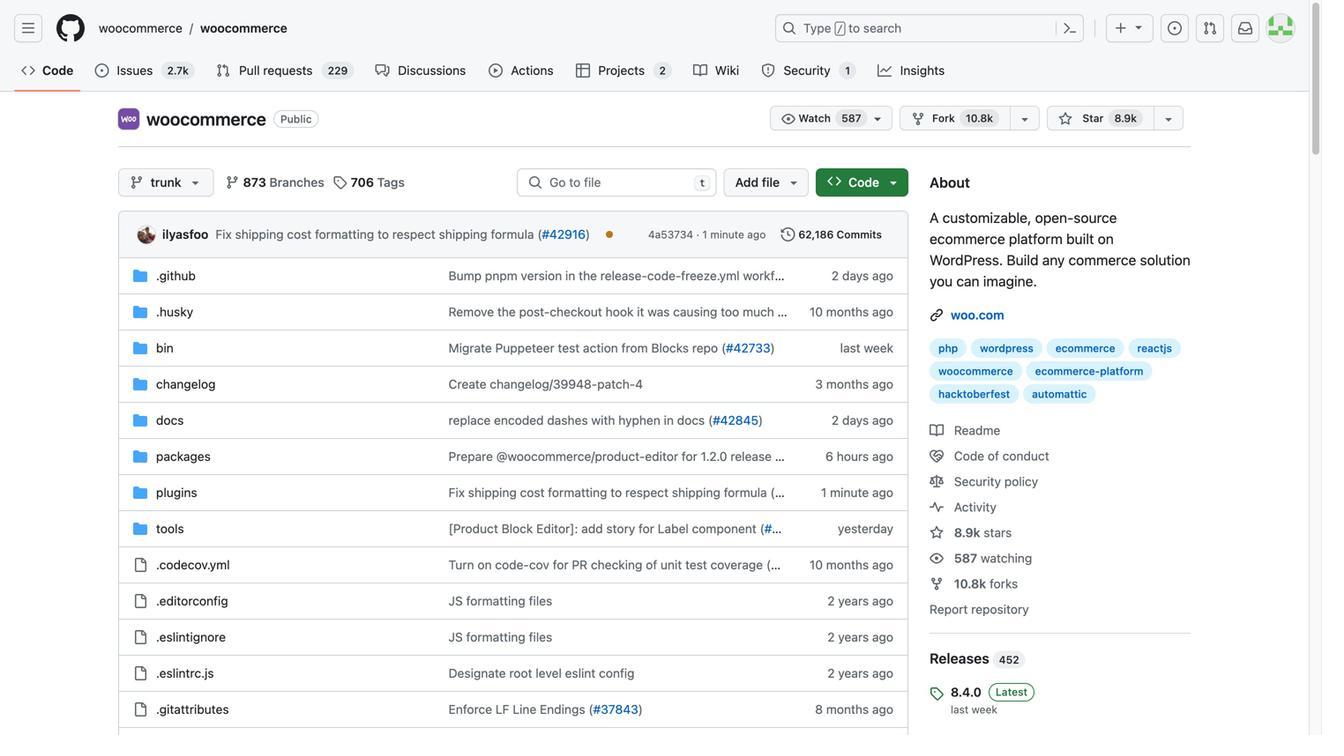 Task type: describe. For each thing, give the bounding box(es) containing it.
( up version
[[538, 227, 542, 242]]

873 branches
[[243, 175, 324, 190]]

ecommerce-platform
[[1036, 365, 1144, 378]]

pull requests
[[239, 63, 313, 78]]

release-
[[601, 269, 648, 283]]

triangle down image inside trunk popup button
[[188, 176, 203, 190]]

shipping up [product
[[468, 486, 517, 500]]

0 vertical spatial tag image
[[333, 176, 347, 190]]

hyphen
[[619, 413, 661, 428]]

open-
[[1036, 210, 1074, 226]]

0 horizontal spatial 1
[[703, 229, 708, 241]]

woocommerce link up pull
[[193, 14, 295, 42]]

plus image
[[1114, 21, 1129, 35]]

to left search at top
[[849, 21, 860, 35]]

1 horizontal spatial week
[[972, 704, 998, 716]]

1 vertical spatial 10.8k
[[955, 577, 987, 592]]

( up '#42953'
[[771, 486, 775, 500]]

star image for 8.9k
[[930, 526, 944, 540]]

prepare
[[449, 450, 493, 464]]

10.8k forks
[[955, 577, 1019, 592]]

releases
[[930, 651, 990, 668]]

2 docs from the left
[[677, 413, 705, 428]]

1 vertical spatial platform
[[1101, 365, 1144, 378]]

years for .eslintrc.js
[[839, 667, 869, 681]]

readme link
[[930, 424, 1001, 438]]

issue opened image
[[1168, 21, 1182, 35]]

0 vertical spatial of
[[988, 449, 1000, 464]]

dot fill image
[[603, 228, 617, 242]]

it
[[637, 305, 644, 319]]

( right component
[[760, 522, 765, 536]]

branches
[[270, 175, 324, 190]]

2 days ago for docs
[[832, 413, 894, 428]]

62,186 commits link
[[773, 222, 890, 247]]

1 horizontal spatial last week
[[951, 704, 998, 716]]

formatting down the 706
[[315, 227, 374, 242]]

#42953 link
[[765, 522, 810, 536]]

years for .editorconfig
[[839, 594, 869, 609]]

changelog
[[156, 377, 216, 392]]

bump
[[449, 269, 482, 283]]

commerce
[[1069, 252, 1137, 269]]

latest
[[996, 686, 1028, 699]]

.gitattributes link
[[156, 703, 229, 717]]

enforce
[[449, 703, 492, 717]]

[product block editor]: add story for label component ( link
[[449, 522, 765, 536]]

migrate puppeteer test action from blocks repo ( #42733 )
[[449, 341, 775, 356]]

search image
[[529, 176, 543, 190]]

1 vertical spatial last
[[951, 704, 969, 716]]

/ for woocommerce
[[190, 21, 193, 35]]

fix shipping cost formatting to respect shipping formula ( link for bottommost #42916 link
[[449, 486, 785, 500]]

woocommerce up pull
[[200, 21, 288, 35]]

1 10 from the top
[[810, 305, 823, 319]]

0 horizontal spatial in
[[566, 269, 576, 283]]

pulse image
[[930, 501, 944, 515]]

1 horizontal spatial eye image
[[930, 552, 944, 566]]

0 vertical spatial 1
[[846, 64, 851, 77]]

[product
[[449, 522, 498, 536]]

table image
[[576, 64, 590, 78]]

days for docs
[[843, 413, 869, 428]]

migrate puppeteer test action from blocks repo ( link
[[449, 341, 726, 356]]

8.4.0
[[951, 686, 982, 700]]

encoded
[[494, 413, 544, 428]]

turn on code-cov for pr checking of unit test coverage ( link
[[449, 558, 781, 573]]

directory image for .husky
[[133, 305, 147, 319]]

remove the post-checkout hook it was causing too much friction. (
[[449, 305, 830, 319]]

587 for 587 watching
[[955, 551, 978, 566]]

report repository
[[930, 603, 1029, 617]]

post-
[[519, 305, 550, 319]]

js formatting files link for .editorconfig
[[449, 594, 553, 609]]

forks
[[990, 577, 1019, 592]]

1 vertical spatial on
[[478, 558, 492, 573]]

1 vertical spatial of
[[646, 558, 658, 573]]

see your forks of this repository image
[[1018, 112, 1032, 126]]

#42991
[[780, 450, 824, 464]]

changelog/39948-
[[490, 377, 598, 392]]

) link for #42733
[[771, 341, 775, 356]]

shipping down 1.2.0 at right bottom
[[672, 486, 721, 500]]

trunk button
[[118, 169, 214, 197]]

directory image for changelog
[[133, 378, 147, 392]]

coverage
[[711, 558, 763, 573]]

imagine.
[[984, 273, 1038, 290]]

woocommerce link up the issues
[[92, 14, 190, 42]]

2 years ago for .eslintrc.js
[[828, 667, 894, 681]]

fix shipping cost formatting to respect shipping formula ( link for top #42916 link
[[216, 227, 542, 242]]

ecommerce-platform link
[[1027, 362, 1153, 381]]

hook
[[606, 305, 634, 319]]

( right coverage
[[767, 558, 771, 573]]

security for security
[[784, 63, 831, 78]]

1 horizontal spatial 1
[[821, 486, 827, 500]]

platform inside a customizable, open-source ecommerce platform built on wordpress. build any commerce solution you can imagine.
[[1009, 231, 1063, 248]]

formatting up designate
[[466, 630, 526, 645]]

activity
[[955, 500, 997, 515]]

.eslintignore link
[[156, 630, 226, 645]]

solution
[[1141, 252, 1191, 269]]

1 horizontal spatial for
[[639, 522, 655, 536]]

shipping up bump
[[439, 227, 488, 242]]

1 horizontal spatial triangle down image
[[1132, 20, 1146, 34]]

pnpm
[[485, 269, 518, 283]]

component
[[692, 522, 757, 536]]

plugins link
[[156, 486, 197, 500]]

years for .eslintignore
[[839, 630, 869, 645]]

reactjs link
[[1129, 339, 1182, 358]]

1 horizontal spatial 8.9k
[[1115, 112, 1137, 124]]

1 vertical spatial code-
[[495, 558, 529, 573]]

star 8.9k
[[1080, 112, 1137, 124]]

( up 1.2.0 at right bottom
[[709, 413, 713, 428]]

#42733 link
[[726, 341, 771, 356]]

repository
[[972, 603, 1029, 617]]

woocommerce link up hacktoberfest link
[[930, 362, 1022, 381]]

woocommerce up the issues
[[99, 21, 183, 35]]

0 vertical spatial 10.8k
[[966, 112, 994, 124]]

notifications image
[[1239, 21, 1253, 35]]

code inside popup button
[[849, 175, 880, 190]]

watch
[[796, 112, 834, 124]]

level
[[536, 667, 562, 681]]

.editorconfig link
[[156, 594, 228, 609]]

book image for the wiki link
[[693, 64, 708, 78]]

search
[[864, 21, 902, 35]]

designate
[[449, 667, 506, 681]]

action
[[583, 341, 618, 356]]

4a53734 link
[[648, 227, 694, 243]]

( right the friction.
[[825, 305, 830, 319]]

on inside a customizable, open-source ecommerce platform built on wordpress. build any commerce solution you can imagine.
[[1098, 231, 1114, 248]]

bump pnpm version in the release-code-freeze.yml workflow to fix issu… link
[[449, 269, 862, 283]]

62,186 commits
[[799, 229, 882, 241]]

ilyasfoo link
[[162, 227, 209, 242]]

from
[[622, 341, 648, 356]]

2 for .eslintrc.js
[[828, 667, 835, 681]]

0 horizontal spatial last
[[841, 341, 861, 356]]

book image for readme link
[[930, 424, 944, 438]]

checking
[[591, 558, 643, 573]]

0 vertical spatial code
[[42, 63, 74, 78]]

2 10 from the top
[[810, 558, 823, 573]]

0 vertical spatial last week
[[841, 341, 894, 356]]

days for .github
[[843, 269, 869, 283]]

8.9k stars
[[955, 526, 1012, 540]]

cost for fix shipping cost formatting to respect shipping formula ( #42916 1 minute ago
[[520, 486, 545, 500]]

much
[[743, 305, 775, 319]]

2 days ago for .github
[[832, 269, 894, 283]]

was
[[648, 305, 670, 319]]

directory image for packages
[[133, 450, 147, 464]]

root
[[509, 667, 533, 681]]

files for .eslintignore
[[529, 630, 553, 645]]

0 horizontal spatial the
[[498, 305, 516, 319]]

version
[[521, 269, 562, 283]]

activity link
[[930, 500, 997, 515]]

hacktoberfest link
[[930, 385, 1019, 404]]

js formatting files link for .eslintignore
[[449, 630, 553, 645]]

triangle down image for add file popup button
[[787, 176, 801, 190]]

automattic link
[[1024, 385, 1096, 404]]

( right release
[[775, 450, 780, 464]]

wiki link
[[686, 57, 747, 84]]

js formatting files for .editorconfig
[[449, 594, 553, 609]]

discussions
[[398, 63, 466, 78]]

about
[[930, 174, 970, 191]]

automattic
[[1033, 388, 1088, 401]]

conduct
[[1003, 449, 1050, 464]]

issue opened image
[[95, 64, 109, 78]]

any
[[1043, 252, 1065, 269]]

patch-
[[598, 377, 636, 392]]

triangle down image for code popup button
[[887, 176, 901, 190]]

woo.com
[[951, 308, 1005, 323]]

reactjs
[[1138, 342, 1173, 355]]

policy
[[1005, 475, 1039, 489]]

too
[[721, 305, 740, 319]]

with
[[592, 413, 615, 428]]

1 horizontal spatial test
[[686, 558, 707, 573]]

cov
[[529, 558, 550, 573]]

git pull request image for issue opened image at the top left
[[216, 64, 230, 78]]

0 vertical spatial the
[[579, 269, 597, 283]]

replace encoded dashes with hyphen in docs ( link
[[449, 413, 713, 428]]

comment discussion image
[[375, 64, 389, 78]]

.github link
[[156, 269, 196, 283]]

migrate
[[449, 341, 492, 356]]

ecommerce inside ecommerce link
[[1056, 342, 1116, 355]]

replace encoded dashes with hyphen in docs ( #42845 )
[[449, 413, 763, 428]]

graph image
[[878, 64, 892, 78]]

2 git branch image from the left
[[225, 176, 240, 190]]

add this repository to a list image
[[1162, 112, 1176, 126]]

) left the dot fill image
[[586, 227, 590, 242]]

packages link
[[156, 450, 211, 464]]

ilyasfoo image
[[138, 226, 155, 244]]

) down the much
[[771, 341, 775, 356]]

706
[[351, 175, 374, 190]]



Task type: locate. For each thing, give the bounding box(es) containing it.
1 vertical spatial js
[[449, 630, 463, 645]]

replace
[[449, 413, 491, 428]]

formula for 1
[[724, 486, 767, 500]]

commits
[[837, 229, 882, 241]]

of left "unit"
[[646, 558, 658, 573]]

code of conduct
[[951, 449, 1050, 464]]

1 vertical spatial 8.9k
[[955, 526, 981, 540]]

1 files from the top
[[529, 594, 553, 609]]

0 vertical spatial 8.9k
[[1115, 112, 1137, 124]]

security right the shield image
[[784, 63, 831, 78]]

3 months from the top
[[827, 558, 869, 573]]

1 vertical spatial js formatting files link
[[449, 630, 553, 645]]

tag image left 8.4.0
[[930, 687, 944, 701]]

fix
[[216, 227, 232, 242], [449, 486, 465, 500]]

tag image
[[333, 176, 347, 190], [930, 687, 944, 701]]

to left fix
[[798, 269, 809, 283]]

2 vertical spatial 1
[[821, 486, 827, 500]]

1 horizontal spatial respect
[[626, 486, 669, 500]]

git branch image
[[130, 176, 144, 190], [225, 176, 240, 190]]

2 for .github
[[832, 269, 839, 283]]

1 years from the top
[[839, 594, 869, 609]]

eye image up add file popup button
[[782, 112, 796, 126]]

months for 3
[[827, 377, 869, 392]]

woocommerce down 2.7k
[[146, 109, 266, 129]]

file
[[762, 175, 780, 190]]

the left release-
[[579, 269, 597, 283]]

woocommerce up hacktoberfest link
[[939, 365, 1014, 378]]

repo forked image
[[911, 112, 926, 126], [930, 578, 944, 592]]

2 years ago for .editorconfig
[[828, 594, 894, 609]]

list containing woocommerce / woocommerce
[[92, 14, 765, 42]]

ecommerce up ecommerce-platform link
[[1056, 342, 1116, 355]]

.husky link
[[156, 305, 193, 319]]

respect down tags
[[392, 227, 436, 242]]

1 horizontal spatial code image
[[828, 174, 842, 188]]

eye image
[[782, 112, 796, 126], [930, 552, 944, 566]]

js formatting files link down cov
[[449, 594, 553, 609]]

1 vertical spatial minute
[[830, 486, 869, 500]]

freeze.yml
[[681, 269, 740, 283]]

of up security policy
[[988, 449, 1000, 464]]

) link down the much
[[771, 341, 775, 356]]

respect for 1
[[626, 486, 669, 500]]

2 directory image from the top
[[133, 341, 147, 356]]

0 vertical spatial last
[[841, 341, 861, 356]]

days down 3 months ago
[[843, 413, 869, 428]]

report repository link
[[930, 603, 1029, 617]]

0 horizontal spatial git pull request image
[[216, 64, 230, 78]]

files
[[529, 594, 553, 609], [529, 630, 553, 645]]

3 directory image from the top
[[133, 378, 147, 392]]

4a53734 · 1 minute ago
[[648, 229, 766, 241]]

star image
[[1059, 112, 1073, 126], [930, 526, 944, 540]]

#36548 link
[[771, 558, 817, 573]]

2 years from the top
[[839, 630, 869, 645]]

0 horizontal spatial triangle down image
[[787, 176, 801, 190]]

1 horizontal spatial fix
[[449, 486, 465, 500]]

t
[[700, 178, 706, 189]]

2 files from the top
[[529, 630, 553, 645]]

woo.com link
[[951, 308, 1005, 323]]

1 vertical spatial formula
[[724, 486, 767, 500]]

git branch image left 873
[[225, 176, 240, 190]]

4 months from the top
[[827, 703, 869, 717]]

#42916
[[542, 227, 586, 242], [775, 486, 819, 500]]

1 horizontal spatial /
[[837, 23, 844, 35]]

months right '3'
[[827, 377, 869, 392]]

enforce lf line endings ( #37843 )
[[449, 703, 643, 717]]

config
[[599, 667, 635, 681]]

/ inside the type / to search
[[837, 23, 844, 35]]

law image
[[930, 475, 944, 489]]

fix for fix shipping cost formatting to respect shipping formula ( #42916 1 minute ago
[[449, 486, 465, 500]]

git branch image inside trunk popup button
[[130, 176, 144, 190]]

1 horizontal spatial 587
[[955, 551, 978, 566]]

docs up packages link
[[156, 413, 184, 428]]

0 vertical spatial #42916
[[542, 227, 586, 242]]

the
[[579, 269, 597, 283], [498, 305, 516, 319]]

Go to file text field
[[550, 169, 687, 196]]

security for security policy
[[955, 475, 1001, 489]]

js down turn
[[449, 594, 463, 609]]

0 horizontal spatial ecommerce
[[930, 231, 1006, 248]]

0 vertical spatial week
[[864, 341, 894, 356]]

directory image left docs link
[[133, 414, 147, 428]]

security policy link
[[930, 475, 1039, 489]]

0 horizontal spatial #42916 link
[[542, 227, 586, 242]]

1 vertical spatial for
[[639, 522, 655, 536]]

directory image for tools
[[133, 522, 147, 536]]

#42916 link left the dot fill image
[[542, 227, 586, 242]]

days
[[843, 269, 869, 283], [843, 413, 869, 428]]

4a53734
[[648, 229, 694, 241]]

0 horizontal spatial for
[[553, 558, 569, 573]]

2 horizontal spatial code
[[955, 449, 985, 464]]

1 right ·
[[703, 229, 708, 241]]

directory image for docs
[[133, 414, 147, 428]]

#42916 for )
[[542, 227, 586, 242]]

code
[[42, 63, 74, 78], [849, 175, 880, 190], [955, 449, 985, 464]]

tools link
[[156, 522, 184, 536]]

docs link
[[156, 413, 184, 428]]

0 horizontal spatial minute
[[711, 229, 745, 241]]

1 horizontal spatial repo forked image
[[930, 578, 944, 592]]

triangle down image left about
[[887, 176, 901, 190]]

1 js formatting files from the top
[[449, 594, 553, 609]]

book image left wiki
[[693, 64, 708, 78]]

#42916 link
[[542, 227, 586, 242], [775, 486, 819, 500]]

10.8k up report repository link
[[955, 577, 987, 592]]

0 vertical spatial book image
[[693, 64, 708, 78]]

0 horizontal spatial platform
[[1009, 231, 1063, 248]]

git pull request image
[[1204, 21, 1218, 35], [216, 64, 230, 78]]

directory image left bin
[[133, 341, 147, 356]]

0 vertical spatial days
[[843, 269, 869, 283]]

code image
[[21, 64, 35, 78], [828, 174, 842, 188]]

3 2 years ago from the top
[[828, 667, 894, 681]]

woocommerce
[[99, 21, 183, 35], [200, 21, 288, 35], [146, 109, 266, 129], [939, 365, 1014, 378]]

week down 8.4.0
[[972, 704, 998, 716]]

1 vertical spatial days
[[843, 413, 869, 428]]

2 days from the top
[[843, 413, 869, 428]]

js formatting files down cov
[[449, 594, 553, 609]]

wordpress link
[[972, 339, 1043, 358]]

line
[[513, 703, 537, 717]]

directory image left changelog link
[[133, 378, 147, 392]]

command palette image
[[1063, 21, 1077, 35]]

book image inside the wiki link
[[693, 64, 708, 78]]

triangle down image
[[787, 176, 801, 190], [887, 176, 901, 190]]

fix down the prepare
[[449, 486, 465, 500]]

test
[[558, 341, 580, 356], [686, 558, 707, 573]]

eslint
[[565, 667, 596, 681]]

a customizable, open-source ecommerce platform built on wordpress. build any commerce solution you can imagine.
[[930, 210, 1191, 290]]

1 vertical spatial week
[[972, 704, 998, 716]]

shield image
[[761, 64, 776, 78]]

months for 10
[[827, 305, 869, 319]]

2 directory image from the top
[[133, 414, 147, 428]]

2 vertical spatial years
[[839, 667, 869, 681]]

week up 3 months ago
[[864, 341, 894, 356]]

0 horizontal spatial #42916
[[542, 227, 586, 242]]

1 vertical spatial code image
[[828, 174, 842, 188]]

1 docs from the left
[[156, 413, 184, 428]]

1 horizontal spatial triangle down image
[[887, 176, 901, 190]]

0 vertical spatial js
[[449, 594, 463, 609]]

woocommerce link down 2.7k
[[146, 109, 266, 129]]

1 vertical spatial in
[[664, 413, 674, 428]]

star image left star
[[1059, 112, 1073, 126]]

) up release
[[759, 413, 763, 428]]

security policy
[[951, 475, 1039, 489]]

.codecov.yml
[[156, 558, 230, 573]]

months for 8
[[827, 703, 869, 717]]

wordpress.
[[930, 252, 1003, 269]]

#42916 down #42991
[[775, 486, 819, 500]]

1 vertical spatial #42916 link
[[775, 486, 819, 500]]

directory image
[[133, 269, 147, 283], [133, 414, 147, 428], [133, 450, 147, 464], [133, 522, 147, 536]]

files down cov
[[529, 594, 553, 609]]

1 horizontal spatial star image
[[1059, 112, 1073, 126]]

0 horizontal spatial on
[[478, 558, 492, 573]]

2 for docs
[[832, 413, 839, 428]]

8853 users starred this repository element
[[1109, 109, 1144, 127]]

1 2 years ago from the top
[[828, 594, 894, 609]]

2 horizontal spatial 1
[[846, 64, 851, 77]]

on right turn
[[478, 558, 492, 573]]

ecommerce inside a customizable, open-source ecommerce platform built on wordpress. build any commerce solution you can imagine.
[[930, 231, 1006, 248]]

code-
[[648, 269, 681, 283], [495, 558, 529, 573]]

directory image for .github
[[133, 269, 147, 283]]

play image
[[489, 64, 503, 78]]

stars
[[984, 526, 1012, 540]]

code- down block
[[495, 558, 529, 573]]

formula for )
[[491, 227, 534, 242]]

2 js formatting files link from the top
[[449, 630, 553, 645]]

3 directory image from the top
[[133, 450, 147, 464]]

js for .eslintignore
[[449, 630, 463, 645]]

0 vertical spatial files
[[529, 594, 553, 609]]

2 days ago down 3 months ago
[[832, 413, 894, 428]]

last week up 3 months ago
[[841, 341, 894, 356]]

code image inside popup button
[[828, 174, 842, 188]]

respect for )
[[392, 227, 436, 242]]

git pull request image left pull
[[216, 64, 230, 78]]

book image inside readme link
[[930, 424, 944, 438]]

last week down 8.4.0
[[951, 704, 998, 716]]

directory image
[[133, 305, 147, 319], [133, 341, 147, 356], [133, 378, 147, 392], [133, 486, 147, 500]]

book image
[[693, 64, 708, 78], [930, 424, 944, 438]]

/ inside woocommerce / woocommerce
[[190, 21, 193, 35]]

wordpress
[[980, 342, 1034, 355]]

for left 1.2.0 at right bottom
[[682, 450, 698, 464]]

packages
[[156, 450, 211, 464]]

1 horizontal spatial cost
[[520, 486, 545, 500]]

fork 10.8k
[[933, 112, 994, 124]]

files for .editorconfig
[[529, 594, 553, 609]]

yesterday
[[838, 522, 894, 536]]

formatting down turn
[[466, 594, 526, 609]]

) link
[[586, 227, 590, 242], [771, 341, 775, 356], [759, 413, 763, 428], [639, 703, 643, 717]]

1 js from the top
[[449, 594, 463, 609]]

2 js from the top
[[449, 630, 463, 645]]

block
[[502, 522, 533, 536]]

0 vertical spatial for
[[682, 450, 698, 464]]

1 vertical spatial tag image
[[930, 687, 944, 701]]

woocommerce link
[[92, 14, 190, 42], [193, 14, 295, 42], [146, 109, 266, 129], [930, 362, 1022, 381]]

0 vertical spatial 587
[[842, 112, 862, 124]]

in right version
[[566, 269, 576, 283]]

days up the 10 months ago at the right top of the page
[[843, 269, 869, 283]]

directory image for plugins
[[133, 486, 147, 500]]

0 vertical spatial 10
[[810, 305, 823, 319]]

10 down fix
[[810, 305, 823, 319]]

create changelog/39948-patch-4 link
[[449, 377, 643, 392]]

1 horizontal spatial #42916
[[775, 486, 819, 500]]

#42991 link
[[780, 450, 824, 464]]

code image left issue opened image at the top left
[[21, 64, 35, 78]]

to down prepare @woocommerce/product-editor for 1.2.0 release ( link at the bottom
[[611, 486, 622, 500]]

cost up block
[[520, 486, 545, 500]]

0 vertical spatial ecommerce
[[930, 231, 1006, 248]]

1 vertical spatial respect
[[626, 486, 669, 500]]

js up designate
[[449, 630, 463, 645]]

docs up "prepare @woocommerce/product-editor for 1.2.0 release ( #42991 6 hours ago"
[[677, 413, 705, 428]]

js
[[449, 594, 463, 609], [449, 630, 463, 645]]

directory image left .github
[[133, 269, 147, 283]]

) link for #42845
[[759, 413, 763, 428]]

fix for fix shipping cost formatting to respect shipping formula ( #42916 )
[[216, 227, 232, 242]]

add file button
[[724, 169, 809, 197]]

fix shipping cost formatting to respect shipping formula ( link down 706 tags
[[216, 227, 542, 242]]

587 watching
[[955, 551, 1033, 566]]

0 vertical spatial eye image
[[782, 112, 796, 126]]

#42916 for 1
[[775, 486, 819, 500]]

2 for .editorconfig
[[828, 594, 835, 609]]

actions
[[511, 63, 554, 78]]

1 horizontal spatial git pull request image
[[1204, 21, 1218, 35]]

0 vertical spatial cost
[[287, 227, 312, 242]]

last down the 10 months ago at the right top of the page
[[841, 341, 861, 356]]

0 horizontal spatial 8.9k
[[955, 526, 981, 540]]

1 horizontal spatial code-
[[648, 269, 681, 283]]

link image
[[930, 308, 944, 323]]

shipping down 873
[[235, 227, 284, 242]]

62,186
[[799, 229, 834, 241]]

2 vertical spatial code
[[955, 449, 985, 464]]

directory image left packages
[[133, 450, 147, 464]]

0 horizontal spatial code image
[[21, 64, 35, 78]]

0 horizontal spatial fix
[[216, 227, 232, 242]]

0 horizontal spatial git branch image
[[130, 176, 144, 190]]

) link for #37843
[[639, 703, 643, 717]]

1 triangle down image from the left
[[787, 176, 801, 190]]

directory image for bin
[[133, 341, 147, 356]]

formatting down @woocommerce/product- on the bottom
[[548, 486, 607, 500]]

1 horizontal spatial on
[[1098, 231, 1114, 248]]

1 down the 6
[[821, 486, 827, 500]]

1 horizontal spatial platform
[[1101, 365, 1144, 378]]

ecommerce up wordpress.
[[930, 231, 1006, 248]]

1 horizontal spatial tag image
[[930, 687, 944, 701]]

cost for fix shipping cost formatting to respect shipping formula ( #42916 )
[[287, 227, 312, 242]]

0 horizontal spatial cost
[[287, 227, 312, 242]]

1 vertical spatial years
[[839, 630, 869, 645]]

git branch image left trunk
[[130, 176, 144, 190]]

0 vertical spatial code image
[[21, 64, 35, 78]]

0 horizontal spatial security
[[784, 63, 831, 78]]

homepage image
[[56, 14, 85, 42]]

months right "8"
[[827, 703, 869, 717]]

1 vertical spatial ecommerce
[[1056, 342, 1116, 355]]

2 days ago up the 10 months ago at the right top of the page
[[832, 269, 894, 283]]

) right the endings
[[639, 703, 643, 717]]

1 vertical spatial eye image
[[930, 552, 944, 566]]

repo forked image for fork
[[911, 112, 926, 126]]

js formatting files for .eslintignore
[[449, 630, 553, 645]]

repo forked image left fork
[[911, 112, 926, 126]]

2 for .eslintignore
[[828, 630, 835, 645]]

minute down hours at the bottom of the page
[[830, 486, 869, 500]]

1 vertical spatial repo forked image
[[930, 578, 944, 592]]

1 vertical spatial security
[[955, 475, 1001, 489]]

lf
[[496, 703, 510, 717]]

0 vertical spatial in
[[566, 269, 576, 283]]

1 directory image from the top
[[133, 305, 147, 319]]

0 horizontal spatial code
[[42, 63, 74, 78]]

repo forked image for 10.8k
[[930, 578, 944, 592]]

( right repo
[[722, 341, 726, 356]]

0 horizontal spatial triangle down image
[[188, 176, 203, 190]]

blocks
[[652, 341, 689, 356]]

test left action on the left of the page
[[558, 341, 580, 356]]

2 years ago for .eslintignore
[[828, 630, 894, 645]]

workflow
[[743, 269, 795, 283]]

) link for #42916
[[586, 227, 590, 242]]

triangle down image inside add file popup button
[[787, 176, 801, 190]]

#37843
[[593, 703, 639, 717]]

1 days from the top
[[843, 269, 869, 283]]

friction.
[[778, 305, 822, 319]]

3 years from the top
[[839, 667, 869, 681]]

2 js formatting files from the top
[[449, 630, 553, 645]]

you
[[930, 273, 953, 290]]

.editorconfig
[[156, 594, 228, 609]]

fix shipping cost formatting to respect shipping formula ( link down prepare @woocommerce/product-editor for 1.2.0 release ( link at the bottom
[[449, 486, 785, 500]]

code image up 62,186 commits link
[[828, 174, 842, 188]]

git pull request image for issue opened icon in the top right of the page
[[1204, 21, 1218, 35]]

587 for 587
[[842, 112, 862, 124]]

1 vertical spatial last week
[[951, 704, 998, 716]]

0 vertical spatial 2 years ago
[[828, 594, 894, 609]]

.codecov.yml link
[[156, 558, 230, 573]]

for
[[682, 450, 698, 464], [639, 522, 655, 536], [553, 558, 569, 573]]

2 2 years ago from the top
[[828, 630, 894, 645]]

0 horizontal spatial week
[[864, 341, 894, 356]]

1 months from the top
[[827, 305, 869, 319]]

ilyasfoo
[[162, 227, 209, 242]]

directory image left .husky
[[133, 305, 147, 319]]

js formatting files up root
[[449, 630, 553, 645]]

prepare @woocommerce/product-editor for 1.2.0 release ( link
[[449, 450, 785, 464]]

1 vertical spatial triangle down image
[[188, 176, 203, 190]]

2 triangle down image from the left
[[887, 176, 901, 190]]

.github
[[156, 269, 196, 283]]

code up commits
[[849, 175, 880, 190]]

1 vertical spatial fix
[[449, 486, 465, 500]]

triangle down image
[[1132, 20, 1146, 34], [188, 176, 203, 190]]

0 vertical spatial minute
[[711, 229, 745, 241]]

to down 706 tags
[[378, 227, 389, 242]]

0 horizontal spatial code-
[[495, 558, 529, 573]]

8.9k right star
[[1115, 112, 1137, 124]]

1 vertical spatial 587
[[955, 551, 978, 566]]

2 2 days ago from the top
[[832, 413, 894, 428]]

owner avatar image
[[118, 109, 139, 130]]

remove
[[449, 305, 494, 319]]

code of conduct image
[[930, 450, 944, 464]]

2 horizontal spatial for
[[682, 450, 698, 464]]

1 directory image from the top
[[133, 269, 147, 283]]

587
[[842, 112, 862, 124], [955, 551, 978, 566]]

0 vertical spatial test
[[558, 341, 580, 356]]

code- up 'was'
[[648, 269, 681, 283]]

test right "unit"
[[686, 558, 707, 573]]

587 right the "watch"
[[842, 112, 862, 124]]

js for .editorconfig
[[449, 594, 463, 609]]

2 years ago
[[828, 594, 894, 609], [828, 630, 894, 645], [828, 667, 894, 681]]

2.7k
[[167, 64, 189, 77]]

1 horizontal spatial ecommerce
[[1056, 342, 1116, 355]]

0 horizontal spatial eye image
[[782, 112, 796, 126]]

remove the post-checkout hook it was causing too much friction. ( link
[[449, 305, 830, 319]]

1 git branch image from the left
[[130, 176, 144, 190]]

( right the endings
[[589, 703, 593, 717]]

trunk
[[151, 175, 181, 190]]

prepare @woocommerce/product-editor for 1.2.0 release ( #42991 6 hours ago
[[449, 450, 894, 464]]

0 vertical spatial triangle down image
[[1132, 20, 1146, 34]]

0 vertical spatial #42916 link
[[542, 227, 586, 242]]

respect down "editor"
[[626, 486, 669, 500]]

) link right the endings
[[639, 703, 643, 717]]

0 vertical spatial security
[[784, 63, 831, 78]]

star image for star
[[1059, 112, 1073, 126]]

6
[[826, 450, 834, 464]]

1 2 days ago from the top
[[832, 269, 894, 283]]

1 vertical spatial book image
[[930, 424, 944, 438]]

10
[[810, 305, 823, 319], [810, 558, 823, 573]]

1 js formatting files link from the top
[[449, 594, 553, 609]]

#42916 left the dot fill image
[[542, 227, 586, 242]]

1 horizontal spatial git branch image
[[225, 176, 240, 190]]

for right story
[[639, 522, 655, 536]]

book image up code of conduct image
[[930, 424, 944, 438]]

2 months from the top
[[827, 377, 869, 392]]

actions link
[[482, 57, 562, 84]]

for left pr
[[553, 558, 569, 573]]

bump pnpm version in the release-code-freeze.yml workflow to fix issu…
[[449, 269, 862, 283]]

eye image down pulse icon
[[930, 552, 944, 566]]

on
[[1098, 231, 1114, 248], [478, 558, 492, 573]]

/ for type
[[837, 23, 844, 35]]

tools
[[156, 522, 184, 536]]

history image
[[781, 228, 795, 242]]

php
[[939, 342, 958, 355]]

star image down pulse icon
[[930, 526, 944, 540]]

4 directory image from the top
[[133, 486, 147, 500]]

directory image left 'plugins'
[[133, 486, 147, 500]]

security up activity
[[955, 475, 1001, 489]]

1 vertical spatial star image
[[930, 526, 944, 540]]

) link left the dot fill image
[[586, 227, 590, 242]]

1 horizontal spatial last
[[951, 704, 969, 716]]

4 directory image from the top
[[133, 522, 147, 536]]

0 vertical spatial code-
[[648, 269, 681, 283]]

list
[[92, 14, 765, 42]]



Task type: vqa. For each thing, say whether or not it's contained in the screenshot.
submit
no



